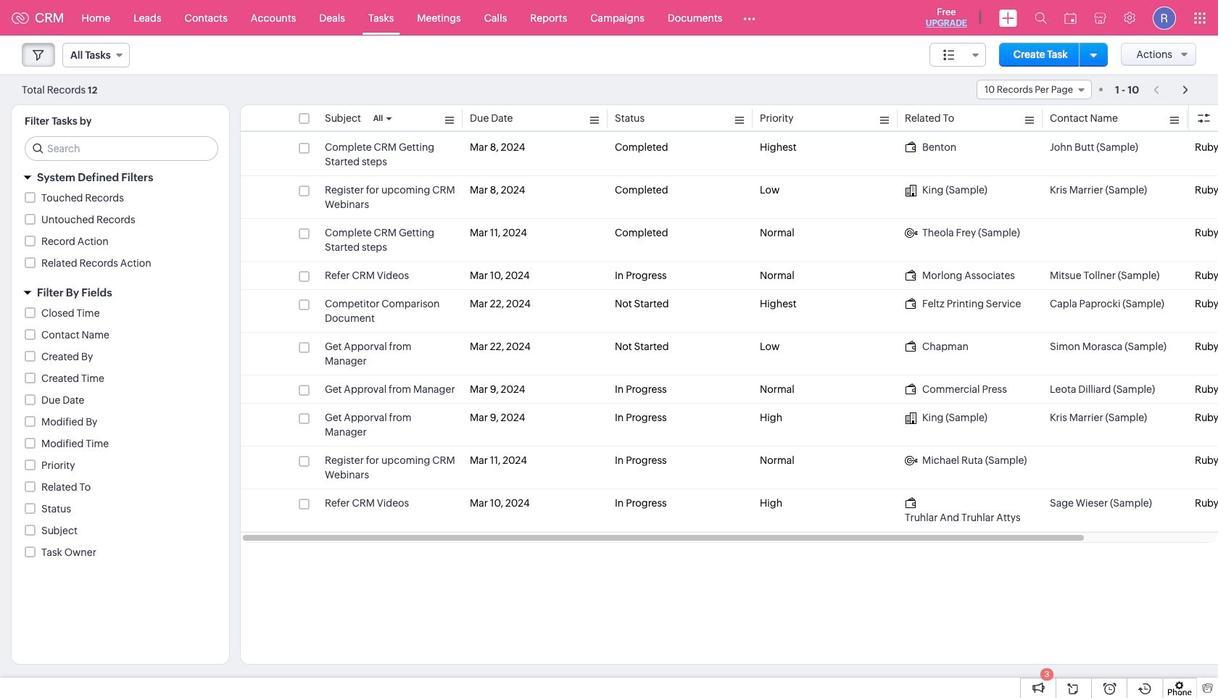 Task type: locate. For each thing, give the bounding box(es) containing it.
logo image
[[12, 12, 29, 24]]

search image
[[1035, 12, 1047, 24]]

Search text field
[[25, 137, 218, 160]]

search element
[[1026, 0, 1056, 36]]

None field
[[62, 43, 130, 67], [930, 43, 986, 67], [977, 80, 1092, 99], [62, 43, 130, 67], [977, 80, 1092, 99]]

profile element
[[1144, 0, 1185, 35]]

row group
[[241, 133, 1218, 532]]



Task type: vqa. For each thing, say whether or not it's contained in the screenshot.
Create Menu Image at the top right
yes



Task type: describe. For each thing, give the bounding box(es) containing it.
none field size
[[930, 43, 986, 67]]

profile image
[[1153, 6, 1176, 29]]

size image
[[944, 49, 955, 62]]

calendar image
[[1065, 12, 1077, 24]]

create menu element
[[991, 0, 1026, 35]]

create menu image
[[999, 9, 1018, 26]]

Other Modules field
[[734, 6, 765, 29]]



